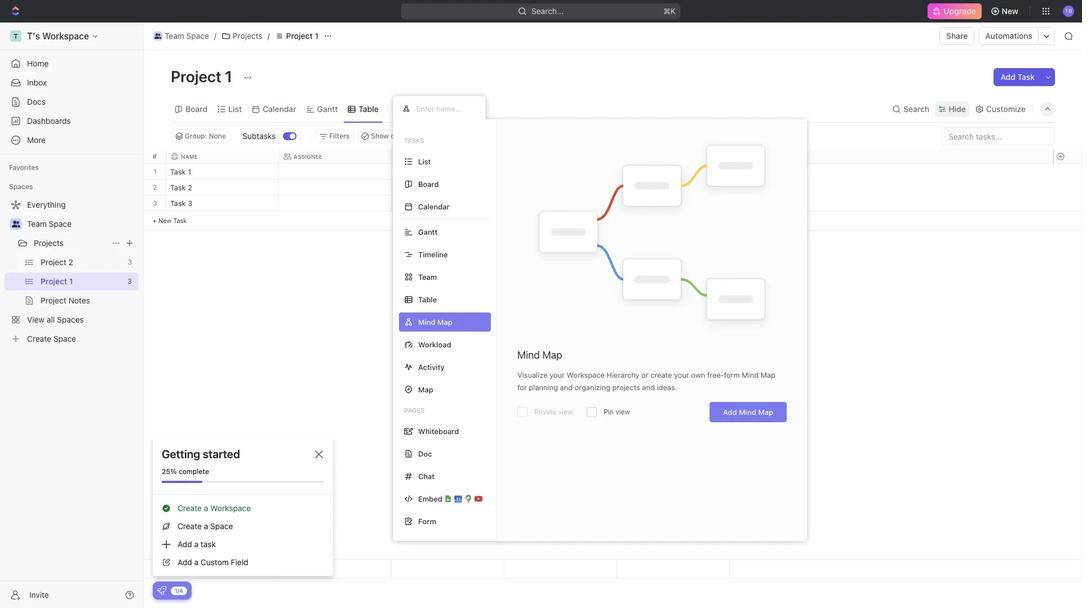 Task type: vqa. For each thing, say whether or not it's contained in the screenshot.
Jeremy Miller's Workspace, , ELEMENT
no



Task type: describe. For each thing, give the bounding box(es) containing it.
Search tasks... text field
[[942, 128, 1055, 145]]

list link
[[226, 101, 242, 117]]

table link
[[356, 101, 379, 117]]

planning
[[529, 383, 558, 392]]

0 vertical spatial project
[[286, 31, 313, 41]]

subtasks
[[242, 131, 276, 141]]

1 vertical spatial projects link
[[34, 234, 107, 252]]

docs link
[[5, 93, 139, 111]]

create for create a workspace
[[178, 504, 202, 513]]

to for ‎task 2
[[398, 184, 407, 192]]

add a custom field
[[178, 558, 248, 568]]

1 horizontal spatial 3
[[188, 199, 192, 208]]

projects
[[612, 383, 640, 392]]

pin view
[[604, 408, 630, 417]]

1 / from the left
[[214, 31, 216, 41]]

private
[[534, 408, 556, 417]]

spaces
[[9, 183, 33, 191]]

complete
[[179, 468, 209, 476]]

mind map
[[517, 349, 562, 361]]

press space to select this row. row containing 2
[[144, 180, 166, 196]]

0 horizontal spatial 3
[[153, 200, 157, 207]]

view for private view
[[558, 408, 573, 417]]

space inside "tree"
[[49, 219, 72, 229]]

task for add task
[[1018, 72, 1035, 82]]

timeline
[[418, 250, 448, 259]]

‎task 2
[[170, 183, 192, 192]]

to do cell for task 3
[[392, 196, 504, 211]]

share
[[946, 31, 968, 41]]

show closed
[[371, 132, 412, 140]]

‎task for ‎task 2
[[170, 183, 186, 192]]

1 horizontal spatial table
[[418, 295, 437, 304]]

customize
[[986, 104, 1026, 114]]

2 your from the left
[[674, 371, 689, 380]]

closed
[[391, 132, 412, 140]]

organizing
[[575, 383, 610, 392]]

calendar link
[[260, 101, 296, 117]]

to do cell for ‎task 2
[[392, 180, 504, 195]]

own
[[691, 371, 705, 380]]

new for new
[[1002, 6, 1018, 16]]

new for new task
[[158, 217, 172, 224]]

0 horizontal spatial table
[[359, 104, 379, 114]]

favorites
[[9, 163, 39, 172]]

share button
[[940, 27, 975, 45]]

set priority element for task 3
[[615, 196, 632, 213]]

to for task 3
[[398, 200, 407, 207]]

set priority image for 3
[[615, 196, 632, 213]]

search...
[[532, 6, 564, 16]]

add a task
[[178, 540, 216, 550]]

add task button
[[994, 68, 1042, 86]]

new task
[[158, 217, 187, 224]]

show closed button
[[357, 130, 417, 143]]

started
[[203, 448, 240, 461]]

customize button
[[972, 101, 1029, 117]]

workload
[[418, 340, 451, 349]]

projects inside sidebar "navigation"
[[34, 238, 64, 248]]

1 vertical spatial board
[[418, 180, 439, 189]]

show
[[371, 132, 389, 140]]

user group image inside sidebar "navigation"
[[12, 221, 20, 228]]

2 and from the left
[[642, 383, 655, 392]]

press space to select this row. row containing task 3
[[166, 196, 730, 213]]

0 horizontal spatial gantt
[[317, 104, 338, 114]]

1 your from the left
[[550, 371, 565, 380]]

2 vertical spatial team
[[418, 273, 437, 282]]

0 horizontal spatial list
[[228, 104, 242, 114]]

task 3
[[170, 199, 192, 208]]

tree inside sidebar "navigation"
[[5, 196, 139, 348]]

subtasks button
[[238, 127, 283, 145]]

row group containing 1 2 3
[[144, 164, 166, 231]]

hide
[[949, 104, 966, 114]]

Enter name... field
[[415, 104, 476, 114]]

25% complete
[[162, 468, 209, 476]]

add mind map
[[723, 408, 773, 417]]

inbox
[[27, 78, 47, 87]]

dashboards
[[27, 116, 71, 126]]

0 vertical spatial projects link
[[219, 29, 265, 43]]

create a workspace
[[178, 504, 251, 513]]

0 vertical spatial user group image
[[154, 33, 161, 39]]

dashboards link
[[5, 112, 139, 130]]

form
[[724, 371, 740, 380]]

gantt link
[[315, 101, 338, 117]]

board link
[[183, 101, 208, 117]]

visualize
[[517, 371, 548, 380]]

‎task for ‎task 1
[[170, 167, 186, 176]]

docs
[[27, 97, 46, 107]]

custom
[[201, 558, 229, 568]]

row inside grid
[[166, 150, 730, 163]]

automations button
[[980, 28, 1038, 45]]

0 horizontal spatial project 1
[[171, 67, 236, 86]]

0 vertical spatial team space link
[[150, 29, 212, 43]]

add task
[[1001, 72, 1035, 82]]

home
[[27, 59, 49, 68]]

field
[[231, 558, 248, 568]]

1 vertical spatial list
[[418, 157, 431, 166]]

pin
[[604, 408, 614, 417]]

chat
[[418, 472, 435, 481]]

1 inside 1 2 3
[[153, 168, 157, 175]]

2 for ‎task
[[188, 183, 192, 192]]

set priority image for 1
[[615, 165, 632, 181]]

automations
[[985, 31, 1033, 41]]

0 vertical spatial project 1
[[286, 31, 318, 41]]

hierarchy
[[607, 371, 639, 380]]

task
[[201, 540, 216, 550]]



Task type: locate. For each thing, give the bounding box(es) containing it.
home link
[[5, 55, 139, 73]]

calendar up subtasks button
[[263, 104, 296, 114]]

set priority element
[[615, 165, 632, 181], [615, 180, 632, 197], [615, 196, 632, 213]]

create up create a space
[[178, 504, 202, 513]]

1 view from the left
[[558, 408, 573, 417]]

0 horizontal spatial projects
[[34, 238, 64, 248]]

map
[[542, 349, 562, 361], [761, 371, 776, 380], [418, 385, 433, 394], [758, 408, 773, 417]]

view button
[[393, 96, 429, 122]]

hide button
[[935, 101, 969, 117]]

add for add mind map
[[723, 408, 737, 417]]

team space inside "tree"
[[27, 219, 72, 229]]

0 vertical spatial team
[[165, 31, 184, 41]]

a for workspace
[[204, 504, 208, 513]]

mind right form at the bottom of the page
[[742, 371, 759, 380]]

set priority image
[[615, 165, 632, 181], [615, 180, 632, 197], [615, 196, 632, 213]]

0 vertical spatial projects
[[233, 31, 262, 41]]

create up add a task
[[178, 522, 202, 531]]

0 vertical spatial task
[[1018, 72, 1035, 82]]

view
[[407, 104, 426, 114]]

getting
[[162, 448, 200, 461]]

a up task
[[204, 522, 208, 531]]

new up automations
[[1002, 6, 1018, 16]]

visualize your workspace hierarchy or create your own free-form mind map for planning and organizing projects and ideas.
[[517, 371, 776, 392]]

view right private
[[558, 408, 573, 417]]

grid containing ‎task 1
[[144, 150, 1082, 579]]

1 vertical spatial to do
[[398, 200, 418, 207]]

2 for 1
[[153, 184, 157, 191]]

1 vertical spatial task
[[170, 199, 186, 208]]

1 horizontal spatial board
[[418, 180, 439, 189]]

2 vertical spatial space
[[210, 522, 233, 531]]

0 vertical spatial mind
[[517, 349, 540, 361]]

tree
[[5, 196, 139, 348]]

‎task
[[170, 167, 186, 176], [170, 183, 186, 192]]

‎task down ‎task 1
[[170, 183, 186, 192]]

0 horizontal spatial projects link
[[34, 234, 107, 252]]

1 horizontal spatial team space link
[[150, 29, 212, 43]]

a left task
[[194, 540, 198, 550]]

0 vertical spatial list
[[228, 104, 242, 114]]

0 horizontal spatial /
[[214, 31, 216, 41]]

set priority element for ‎task 2
[[615, 180, 632, 197]]

25%
[[162, 468, 177, 476]]

0 horizontal spatial new
[[158, 217, 172, 224]]

0 vertical spatial create
[[178, 504, 202, 513]]

1 horizontal spatial projects link
[[219, 29, 265, 43]]

private view
[[534, 408, 573, 417]]

and
[[560, 383, 573, 392], [642, 383, 655, 392]]

add inside button
[[1001, 72, 1016, 82]]

0 vertical spatial gantt
[[317, 104, 338, 114]]

1 vertical spatial calendar
[[418, 202, 450, 211]]

do for task 3
[[409, 200, 418, 207]]

1 vertical spatial to
[[398, 200, 407, 207]]

2 horizontal spatial space
[[210, 522, 233, 531]]

space
[[186, 31, 209, 41], [49, 219, 72, 229], [210, 522, 233, 531]]

new inside button
[[1002, 6, 1018, 16]]

mind up visualize
[[517, 349, 540, 361]]

2 horizontal spatial team
[[418, 273, 437, 282]]

2 do from the top
[[409, 200, 418, 207]]

0 horizontal spatial team
[[27, 219, 47, 229]]

1 horizontal spatial team space
[[165, 31, 209, 41]]

0 horizontal spatial team space link
[[27, 215, 136, 233]]

and down or
[[642, 383, 655, 392]]

project
[[286, 31, 313, 41], [171, 67, 221, 86]]

add down add a task
[[178, 558, 192, 568]]

new button
[[986, 2, 1025, 20]]

3 left task 3 at the left top of the page
[[153, 200, 157, 207]]

a up create a space
[[204, 504, 208, 513]]

1 to from the top
[[398, 184, 407, 192]]

grid
[[144, 150, 1082, 579]]

2 ‎task from the top
[[170, 183, 186, 192]]

favorites button
[[5, 161, 43, 175]]

a for task
[[194, 540, 198, 550]]

to
[[398, 184, 407, 192], [398, 200, 407, 207]]

1 horizontal spatial project
[[286, 31, 313, 41]]

user group image
[[154, 33, 161, 39], [12, 221, 20, 228]]

create
[[178, 504, 202, 513], [178, 522, 202, 531]]

do
[[409, 184, 418, 192], [409, 200, 418, 207]]

add left task
[[178, 540, 192, 550]]

a for custom
[[194, 558, 198, 568]]

press space to select this row. row containing ‎task 2
[[166, 180, 730, 197]]

0 vertical spatial to do cell
[[392, 180, 504, 195]]

do up timeline on the top left
[[409, 200, 418, 207]]

view button
[[393, 101, 429, 117]]

1 2 3
[[153, 168, 157, 207]]

list down 'tasks' at the left top of page
[[418, 157, 431, 166]]

doc
[[418, 449, 432, 458]]

0 vertical spatial calendar
[[263, 104, 296, 114]]

team space link
[[150, 29, 212, 43], [27, 215, 136, 233]]

create for create a space
[[178, 522, 202, 531]]

0 horizontal spatial project
[[171, 67, 221, 86]]

task for new task
[[173, 217, 187, 224]]

3 set priority image from the top
[[615, 196, 632, 213]]

0 horizontal spatial workspace
[[210, 504, 251, 513]]

1 vertical spatial user group image
[[12, 221, 20, 228]]

2 set priority image from the top
[[615, 180, 632, 197]]

your left own
[[674, 371, 689, 380]]

1 vertical spatial project
[[171, 67, 221, 86]]

task inside 'press space to select this row.' row
[[170, 199, 186, 208]]

1 horizontal spatial list
[[418, 157, 431, 166]]

1 vertical spatial team space
[[27, 219, 72, 229]]

0 horizontal spatial calendar
[[263, 104, 296, 114]]

ideas.
[[657, 383, 677, 392]]

0 horizontal spatial space
[[49, 219, 72, 229]]

workspace
[[567, 371, 605, 380], [210, 504, 251, 513]]

add for add a task
[[178, 540, 192, 550]]

mind inside the visualize your workspace hierarchy or create your own free-form mind map for planning and organizing projects and ideas.
[[742, 371, 759, 380]]

team inside sidebar "navigation"
[[27, 219, 47, 229]]

create
[[651, 371, 672, 380]]

view for pin view
[[616, 408, 630, 417]]

1/4
[[175, 588, 183, 594]]

1 vertical spatial team space link
[[27, 215, 136, 233]]

project 1 link
[[272, 29, 321, 43]]

0 horizontal spatial 2
[[153, 184, 157, 191]]

getting started
[[162, 448, 240, 461]]

a
[[204, 504, 208, 513], [204, 522, 208, 531], [194, 540, 198, 550], [194, 558, 198, 568]]

press space to select this row. row containing 3
[[144, 196, 166, 211]]

add down form at the bottom of the page
[[723, 408, 737, 417]]

workspace for your
[[567, 371, 605, 380]]

task up customize
[[1018, 72, 1035, 82]]

1 horizontal spatial project 1
[[286, 31, 318, 41]]

1 vertical spatial mind
[[742, 371, 759, 380]]

1 vertical spatial to do cell
[[392, 196, 504, 211]]

1 vertical spatial team
[[27, 219, 47, 229]]

0 vertical spatial board
[[185, 104, 208, 114]]

mind
[[517, 349, 540, 361], [742, 371, 759, 380], [739, 408, 756, 417]]

0 vertical spatial team space
[[165, 31, 209, 41]]

upgrade
[[944, 6, 976, 16]]

team space
[[165, 31, 209, 41], [27, 219, 72, 229]]

task down ‎task 2
[[170, 199, 186, 208]]

1 vertical spatial do
[[409, 200, 418, 207]]

‎task up ‎task 2
[[170, 167, 186, 176]]

2 view from the left
[[616, 408, 630, 417]]

1 to do cell from the top
[[392, 180, 504, 195]]

2 set priority element from the top
[[615, 180, 632, 197]]

workspace up create a space
[[210, 504, 251, 513]]

1 do from the top
[[409, 184, 418, 192]]

search
[[903, 104, 930, 114]]

0 horizontal spatial view
[[558, 408, 573, 417]]

0 vertical spatial ‎task
[[170, 167, 186, 176]]

for
[[517, 383, 527, 392]]

do for ‎task 2
[[409, 184, 418, 192]]

2 to from the top
[[398, 200, 407, 207]]

projects
[[233, 31, 262, 41], [34, 238, 64, 248]]

press space to select this row. row
[[144, 164, 166, 180], [166, 164, 730, 181], [144, 180, 166, 196], [166, 180, 730, 197], [144, 196, 166, 211], [166, 196, 730, 213], [166, 560, 730, 579]]

1 horizontal spatial new
[[1002, 6, 1018, 16]]

a down add a task
[[194, 558, 198, 568]]

2 vertical spatial task
[[173, 217, 187, 224]]

gantt up timeline on the top left
[[418, 227, 438, 236]]

table up the show
[[359, 104, 379, 114]]

1 vertical spatial table
[[418, 295, 437, 304]]

map inside the visualize your workspace hierarchy or create your own free-form mind map for planning and organizing projects and ideas.
[[761, 371, 776, 380]]

set priority element for ‎task 1
[[615, 165, 632, 181]]

mind down form at the bottom of the page
[[739, 408, 756, 417]]

3 down ‎task 2
[[188, 199, 192, 208]]

1 vertical spatial new
[[158, 217, 172, 224]]

list
[[228, 104, 242, 114], [418, 157, 431, 166]]

press space to select this row. row containing ‎task 1
[[166, 164, 730, 181]]

to do for ‎task 2
[[398, 184, 418, 192]]

1 set priority image from the top
[[615, 165, 632, 181]]

add for add task
[[1001, 72, 1016, 82]]

2 create from the top
[[178, 522, 202, 531]]

list up subtasks button
[[228, 104, 242, 114]]

calendar up timeline on the top left
[[418, 202, 450, 211]]

invite
[[29, 590, 49, 600]]

your
[[550, 371, 565, 380], [674, 371, 689, 380]]

#
[[153, 152, 157, 161]]

row group containing ‎task 1
[[166, 164, 730, 231]]

onboarding checklist button element
[[157, 587, 166, 596]]

1 ‎task from the top
[[170, 167, 186, 176]]

gantt left the table link
[[317, 104, 338, 114]]

0 horizontal spatial team space
[[27, 219, 72, 229]]

0 horizontal spatial your
[[550, 371, 565, 380]]

press space to select this row. row containing 1
[[144, 164, 166, 180]]

sidebar navigation
[[0, 23, 144, 609]]

project 1
[[286, 31, 318, 41], [171, 67, 236, 86]]

team space link inside "tree"
[[27, 215, 136, 233]]

activity
[[418, 363, 445, 372]]

set priority image for 2
[[615, 180, 632, 197]]

form
[[418, 517, 436, 526]]

embed
[[418, 495, 442, 504]]

view right pin
[[616, 408, 630, 417]]

your up "planning"
[[550, 371, 565, 380]]

1 horizontal spatial projects
[[233, 31, 262, 41]]

pages
[[404, 407, 425, 414]]

1 vertical spatial project 1
[[171, 67, 236, 86]]

1 vertical spatial create
[[178, 522, 202, 531]]

board left the list link at the left top of page
[[185, 104, 208, 114]]

new down task 3 at the left top of the page
[[158, 217, 172, 224]]

or
[[641, 371, 649, 380]]

workspace inside the visualize your workspace hierarchy or create your own free-form mind map for planning and organizing projects and ideas.
[[567, 371, 605, 380]]

2 left ‎task 2
[[153, 184, 157, 191]]

to do
[[398, 184, 418, 192], [398, 200, 418, 207]]

workspace up organizing
[[567, 371, 605, 380]]

1 vertical spatial gantt
[[418, 227, 438, 236]]

0 horizontal spatial and
[[560, 383, 573, 392]]

1 create from the top
[[178, 504, 202, 513]]

1 vertical spatial space
[[49, 219, 72, 229]]

0 vertical spatial workspace
[[567, 371, 605, 380]]

free-
[[707, 371, 724, 380]]

table down timeline on the top left
[[418, 295, 437, 304]]

close image
[[315, 451, 323, 459]]

1 horizontal spatial /
[[267, 31, 270, 41]]

⌘k
[[664, 6, 676, 16]]

2 to do from the top
[[398, 200, 418, 207]]

2 inside 1 2 3
[[153, 184, 157, 191]]

1 horizontal spatial calendar
[[418, 202, 450, 211]]

table
[[359, 104, 379, 114], [418, 295, 437, 304]]

upgrade link
[[928, 3, 982, 19]]

0 vertical spatial to do
[[398, 184, 418, 192]]

0 vertical spatial new
[[1002, 6, 1018, 16]]

1 vertical spatial ‎task
[[170, 183, 186, 192]]

view
[[558, 408, 573, 417], [616, 408, 630, 417]]

‎task 1
[[170, 167, 191, 176]]

2 / from the left
[[267, 31, 270, 41]]

create a space
[[178, 522, 233, 531]]

2 inside 'press space to select this row.' row
[[188, 183, 192, 192]]

1 horizontal spatial and
[[642, 383, 655, 392]]

task down task 3 at the left top of the page
[[173, 217, 187, 224]]

0 vertical spatial table
[[359, 104, 379, 114]]

to do cell
[[392, 180, 504, 195], [392, 196, 504, 211]]

1 and from the left
[[560, 383, 573, 392]]

add up customize
[[1001, 72, 1016, 82]]

1 horizontal spatial your
[[674, 371, 689, 380]]

0 vertical spatial to
[[398, 184, 407, 192]]

1 set priority element from the top
[[615, 165, 632, 181]]

whiteboard
[[418, 427, 459, 436]]

0 vertical spatial space
[[186, 31, 209, 41]]

cell
[[279, 164, 392, 179], [392, 164, 504, 179], [504, 164, 617, 179], [279, 180, 392, 195], [504, 180, 617, 195], [279, 196, 392, 211], [504, 196, 617, 211]]

1 horizontal spatial view
[[616, 408, 630, 417]]

1 to do from the top
[[398, 184, 418, 192]]

row group
[[144, 164, 166, 231], [166, 164, 730, 231], [1053, 164, 1082, 231], [1053, 560, 1082, 579]]

row
[[166, 150, 730, 163]]

board
[[185, 104, 208, 114], [418, 180, 439, 189]]

2 to do cell from the top
[[392, 196, 504, 211]]

1 horizontal spatial workspace
[[567, 371, 605, 380]]

inbox link
[[5, 74, 139, 92]]

calendar
[[263, 104, 296, 114], [418, 202, 450, 211]]

tasks
[[404, 137, 424, 144]]

workspace for a
[[210, 504, 251, 513]]

2
[[188, 183, 192, 192], [153, 184, 157, 191]]

1 horizontal spatial 2
[[188, 183, 192, 192]]

onboarding checklist button image
[[157, 587, 166, 596]]

and right "planning"
[[560, 383, 573, 392]]

team
[[165, 31, 184, 41], [27, 219, 47, 229], [418, 273, 437, 282]]

0 horizontal spatial user group image
[[12, 221, 20, 228]]

search button
[[889, 101, 933, 117]]

a for space
[[204, 522, 208, 531]]

do down 'tasks' at the left top of page
[[409, 184, 418, 192]]

0 vertical spatial do
[[409, 184, 418, 192]]

1 horizontal spatial team
[[165, 31, 184, 41]]

1 vertical spatial workspace
[[210, 504, 251, 513]]

0 horizontal spatial board
[[185, 104, 208, 114]]

1 vertical spatial projects
[[34, 238, 64, 248]]

to do for task 3
[[398, 200, 418, 207]]

add for add a custom field
[[178, 558, 192, 568]]

2 up task 3 at the left top of the page
[[188, 183, 192, 192]]

1 horizontal spatial gantt
[[418, 227, 438, 236]]

2 vertical spatial mind
[[739, 408, 756, 417]]

/
[[214, 31, 216, 41], [267, 31, 270, 41]]

board down 'tasks' at the left top of page
[[418, 180, 439, 189]]

1 horizontal spatial user group image
[[154, 33, 161, 39]]

gantt
[[317, 104, 338, 114], [418, 227, 438, 236]]

1 horizontal spatial space
[[186, 31, 209, 41]]

3
[[188, 199, 192, 208], [153, 200, 157, 207]]

tree containing team space
[[5, 196, 139, 348]]

task inside button
[[1018, 72, 1035, 82]]

3 set priority element from the top
[[615, 196, 632, 213]]



